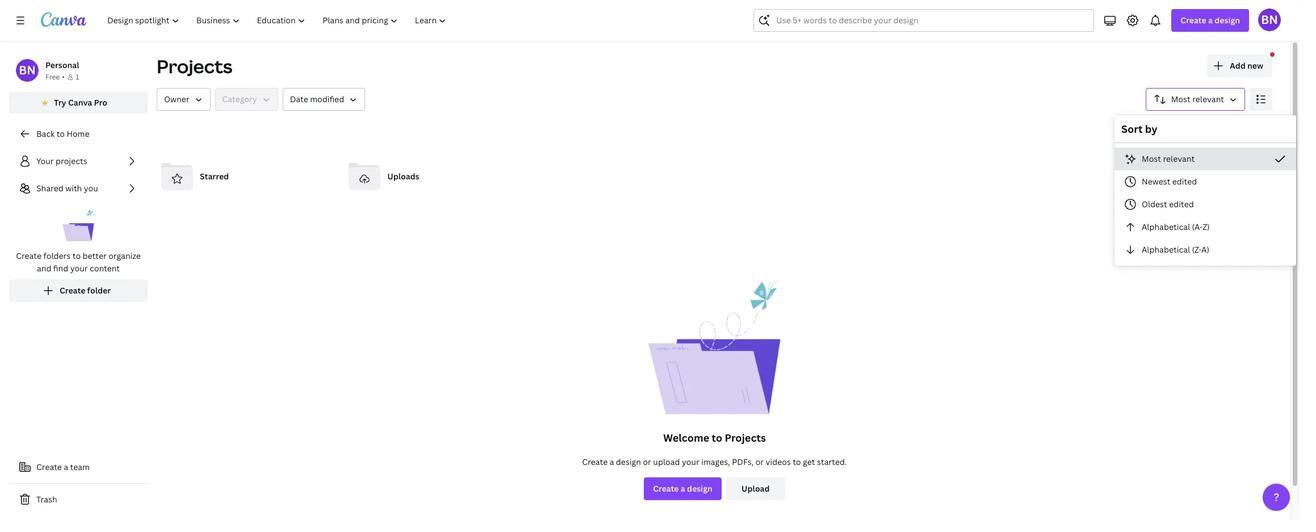 Task type: describe. For each thing, give the bounding box(es) containing it.
Owner button
[[157, 88, 211, 111]]

alphabetical (a-z)
[[1143, 222, 1210, 232]]

new
[[1248, 60, 1264, 71]]

1 vertical spatial projects
[[725, 431, 766, 445]]

oldest edited button
[[1115, 193, 1297, 216]]

create inside create folder button
[[60, 285, 85, 296]]

started.
[[818, 457, 847, 468]]

upload button
[[727, 478, 786, 501]]

to up images,
[[712, 431, 723, 445]]

sort
[[1122, 122, 1143, 136]]

alphabetical (z-a) option
[[1115, 239, 1297, 261]]

videos
[[766, 457, 791, 468]]

bn button
[[1259, 9, 1282, 31]]

your
[[36, 156, 54, 166]]

newest edited button
[[1115, 170, 1297, 193]]

modified
[[310, 94, 344, 105]]

ben nelson image for bn dropdown button
[[1259, 9, 1282, 31]]

try
[[54, 97, 66, 108]]

Search search field
[[777, 10, 1072, 31]]

images,
[[702, 457, 730, 468]]

projects
[[56, 156, 87, 166]]

create inside create a design dropdown button
[[1181, 15, 1207, 26]]

date modified
[[290, 94, 344, 105]]

newest edited
[[1143, 176, 1198, 187]]

try canva pro
[[54, 97, 107, 108]]

folder
[[87, 285, 111, 296]]

most inside 'sort by' button
[[1172, 94, 1191, 105]]

create inside create folders to better organize and find your content
[[16, 251, 41, 261]]

canva
[[68, 97, 92, 108]]

a)
[[1202, 244, 1210, 255]]

oldest
[[1143, 199, 1168, 210]]

edited for newest edited
[[1173, 176, 1198, 187]]

owner
[[164, 94, 189, 105]]

get
[[803, 457, 816, 468]]

oldest edited option
[[1115, 193, 1297, 216]]

newest
[[1143, 176, 1171, 187]]

relevant inside button
[[1164, 153, 1196, 164]]

2 or from the left
[[756, 457, 764, 468]]

uploads
[[388, 171, 420, 182]]

alphabetical (z-a)
[[1143, 244, 1210, 255]]

find
[[53, 263, 68, 274]]

create folder button
[[9, 280, 148, 302]]

ben nelson image
[[1259, 9, 1282, 31]]

create a design for create a design button
[[653, 483, 713, 494]]

1 horizontal spatial your
[[682, 457, 700, 468]]

and
[[37, 263, 51, 274]]

by
[[1146, 122, 1158, 136]]

trash
[[36, 494, 57, 505]]

create inside create a team button
[[36, 462, 62, 473]]

relevant inside 'sort by' button
[[1193, 94, 1225, 105]]

starred link
[[157, 156, 335, 197]]

create folder
[[60, 285, 111, 296]]

trash link
[[9, 489, 148, 511]]

a inside create a design dropdown button
[[1209, 15, 1214, 26]]

to inside back to home link
[[57, 128, 65, 139]]

most relevant inside 'sort by' button
[[1172, 94, 1225, 105]]

alphabetical (a-z) button
[[1115, 216, 1297, 239]]

add new button
[[1208, 55, 1273, 77]]

(z-
[[1193, 244, 1202, 255]]

date
[[290, 94, 308, 105]]

upload
[[742, 483, 770, 494]]

create a team
[[36, 462, 90, 473]]

Date modified button
[[283, 88, 365, 111]]

pro
[[94, 97, 107, 108]]

0 vertical spatial projects
[[157, 54, 233, 78]]

alphabetical for alphabetical (a-z)
[[1143, 222, 1191, 232]]

a inside create a design button
[[681, 483, 686, 494]]

welcome
[[664, 431, 710, 445]]

create a design button
[[1172, 9, 1250, 32]]



Task type: locate. For each thing, give the bounding box(es) containing it.
z)
[[1203, 222, 1210, 232]]

a
[[1209, 15, 1214, 26], [610, 457, 614, 468], [64, 462, 68, 473], [681, 483, 686, 494]]

you
[[84, 183, 98, 194]]

create a design for create a design dropdown button
[[1181, 15, 1241, 26]]

your projects link
[[9, 150, 148, 173]]

1 vertical spatial alphabetical
[[1143, 244, 1191, 255]]

projects up pdfs, at right
[[725, 431, 766, 445]]

design down create a design or upload your images, pdfs, or videos to get started.
[[687, 483, 713, 494]]

most relevant
[[1172, 94, 1225, 105], [1143, 153, 1196, 164]]

top level navigation element
[[100, 9, 456, 32]]

shared with you
[[36, 183, 98, 194]]

1 horizontal spatial design
[[687, 483, 713, 494]]

try canva pro button
[[9, 92, 148, 114]]

design inside button
[[687, 483, 713, 494]]

relevant down "add new" dropdown button
[[1193, 94, 1225, 105]]

1 vertical spatial ben nelson image
[[16, 59, 39, 82]]

create a design down "upload"
[[653, 483, 713, 494]]

home
[[67, 128, 89, 139]]

0 vertical spatial alphabetical
[[1143, 222, 1191, 232]]

•
[[62, 72, 65, 82]]

relevant up newest edited
[[1164, 153, 1196, 164]]

0 horizontal spatial design
[[616, 457, 641, 468]]

Sort by button
[[1146, 88, 1246, 111]]

free
[[45, 72, 60, 82]]

create a team button
[[9, 456, 148, 479]]

0 horizontal spatial or
[[643, 457, 652, 468]]

1 alphabetical from the top
[[1143, 222, 1191, 232]]

welcome to projects
[[664, 431, 766, 445]]

0 vertical spatial your
[[70, 263, 88, 274]]

list containing your projects
[[9, 150, 148, 302]]

to inside create folders to better organize and find your content
[[73, 251, 81, 261]]

0 vertical spatial design
[[1215, 15, 1241, 26]]

shared
[[36, 183, 63, 194]]

edited for oldest edited
[[1170, 199, 1195, 210]]

create
[[1181, 15, 1207, 26], [16, 251, 41, 261], [60, 285, 85, 296], [583, 457, 608, 468], [36, 462, 62, 473], [653, 483, 679, 494]]

edited up oldest edited
[[1173, 176, 1198, 187]]

0 vertical spatial most relevant
[[1172, 94, 1225, 105]]

better
[[83, 251, 107, 261]]

create inside create a design button
[[653, 483, 679, 494]]

organize
[[109, 251, 141, 261]]

back to home
[[36, 128, 89, 139]]

edited
[[1173, 176, 1198, 187], [1170, 199, 1195, 210]]

alphabetical (z-a) button
[[1115, 239, 1297, 261]]

design for create a design dropdown button
[[1215, 15, 1241, 26]]

ben nelson image up new
[[1259, 9, 1282, 31]]

2 alphabetical from the top
[[1143, 244, 1191, 255]]

create a design or upload your images, pdfs, or videos to get started.
[[583, 457, 847, 468]]

back
[[36, 128, 55, 139]]

1 horizontal spatial most
[[1172, 94, 1191, 105]]

1 vertical spatial design
[[616, 457, 641, 468]]

create a design inside button
[[653, 483, 713, 494]]

pdfs,
[[732, 457, 754, 468]]

most inside button
[[1143, 153, 1162, 164]]

projects
[[157, 54, 233, 78], [725, 431, 766, 445]]

your inside create folders to better organize and find your content
[[70, 263, 88, 274]]

design inside dropdown button
[[1215, 15, 1241, 26]]

to right back
[[57, 128, 65, 139]]

a left team
[[64, 462, 68, 473]]

your projects
[[36, 156, 87, 166]]

your right find
[[70, 263, 88, 274]]

1 vertical spatial your
[[682, 457, 700, 468]]

sort by
[[1122, 122, 1158, 136]]

1 horizontal spatial or
[[756, 457, 764, 468]]

your
[[70, 263, 88, 274], [682, 457, 700, 468]]

content
[[90, 263, 120, 274]]

to
[[57, 128, 65, 139], [73, 251, 81, 261], [712, 431, 723, 445], [793, 457, 801, 468]]

edited inside button
[[1170, 199, 1195, 210]]

add
[[1231, 60, 1246, 71]]

0 vertical spatial most
[[1172, 94, 1191, 105]]

0 vertical spatial edited
[[1173, 176, 1198, 187]]

design left "upload"
[[616, 457, 641, 468]]

shared with you link
[[9, 177, 148, 200]]

or right pdfs, at right
[[756, 457, 764, 468]]

uploads link
[[344, 156, 523, 197]]

alphabetical
[[1143, 222, 1191, 232], [1143, 244, 1191, 255]]

most relevant inside most relevant button
[[1143, 153, 1196, 164]]

to left the better
[[73, 251, 81, 261]]

projects up owner button
[[157, 54, 233, 78]]

0 horizontal spatial your
[[70, 263, 88, 274]]

add new
[[1231, 60, 1264, 71]]

None search field
[[754, 9, 1095, 32]]

design
[[1215, 15, 1241, 26], [616, 457, 641, 468], [687, 483, 713, 494]]

alphabetical for alphabetical (z-a)
[[1143, 244, 1191, 255]]

1 vertical spatial edited
[[1170, 199, 1195, 210]]

oldest edited
[[1143, 199, 1195, 210]]

alphabetical (a-z) option
[[1115, 216, 1297, 239]]

edited inside button
[[1173, 176, 1198, 187]]

1 vertical spatial relevant
[[1164, 153, 1196, 164]]

back to home link
[[9, 123, 148, 145]]

list
[[9, 150, 148, 302]]

0 vertical spatial ben nelson image
[[1259, 9, 1282, 31]]

ben nelson element
[[16, 59, 39, 82]]

create a design button
[[644, 478, 722, 501]]

most relevant down "add new" dropdown button
[[1172, 94, 1225, 105]]

1
[[75, 72, 79, 82]]

ben nelson image for ben nelson element
[[16, 59, 39, 82]]

0 vertical spatial relevant
[[1193, 94, 1225, 105]]

relevant
[[1193, 94, 1225, 105], [1164, 153, 1196, 164]]

0 horizontal spatial projects
[[157, 54, 233, 78]]

(a-
[[1193, 222, 1203, 232]]

or left "upload"
[[643, 457, 652, 468]]

most
[[1172, 94, 1191, 105], [1143, 153, 1162, 164]]

category
[[222, 94, 257, 105]]

0 horizontal spatial ben nelson image
[[16, 59, 39, 82]]

create a design up add
[[1181, 15, 1241, 26]]

1 horizontal spatial projects
[[725, 431, 766, 445]]

team
[[70, 462, 90, 473]]

1 vertical spatial create a design
[[653, 483, 713, 494]]

1 horizontal spatial ben nelson image
[[1259, 9, 1282, 31]]

create folders to better organize and find your content
[[16, 251, 141, 274]]

1 vertical spatial most
[[1143, 153, 1162, 164]]

with
[[65, 183, 82, 194]]

or
[[643, 457, 652, 468], [756, 457, 764, 468]]

0 horizontal spatial create a design
[[653, 483, 713, 494]]

2 vertical spatial design
[[687, 483, 713, 494]]

folders
[[43, 251, 71, 261]]

1 vertical spatial most relevant
[[1143, 153, 1196, 164]]

alphabetical down alphabetical (a-z)
[[1143, 244, 1191, 255]]

ben nelson image left free
[[16, 59, 39, 82]]

most relevant option
[[1115, 148, 1297, 170]]

alphabetical down oldest edited
[[1143, 222, 1191, 232]]

2 horizontal spatial design
[[1215, 15, 1241, 26]]

Category button
[[215, 88, 278, 111]]

upload
[[654, 457, 680, 468]]

ben nelson image
[[1259, 9, 1282, 31], [16, 59, 39, 82]]

design left ben nelson icon
[[1215, 15, 1241, 26]]

0 horizontal spatial most
[[1143, 153, 1162, 164]]

a up "add new" dropdown button
[[1209, 15, 1214, 26]]

newest edited option
[[1115, 170, 1297, 193]]

free •
[[45, 72, 65, 82]]

a inside create a team button
[[64, 462, 68, 473]]

create a design inside dropdown button
[[1181, 15, 1241, 26]]

1 or from the left
[[643, 457, 652, 468]]

a left "upload"
[[610, 457, 614, 468]]

design for create a design button
[[687, 483, 713, 494]]

1 horizontal spatial create a design
[[1181, 15, 1241, 26]]

a down create a design or upload your images, pdfs, or videos to get started.
[[681, 483, 686, 494]]

edited up alphabetical (a-z)
[[1170, 199, 1195, 210]]

most relevant button
[[1115, 148, 1297, 170]]

0 vertical spatial create a design
[[1181, 15, 1241, 26]]

personal
[[45, 60, 79, 70]]

create a design
[[1181, 15, 1241, 26], [653, 483, 713, 494]]

starred
[[200, 171, 229, 182]]

sort by list box
[[1115, 148, 1297, 261]]

to left get
[[793, 457, 801, 468]]

most relevant up newest edited
[[1143, 153, 1196, 164]]

your right "upload"
[[682, 457, 700, 468]]



Task type: vqa. For each thing, say whether or not it's contained in the screenshot.
your within the Create folders to better organize and find your content
yes



